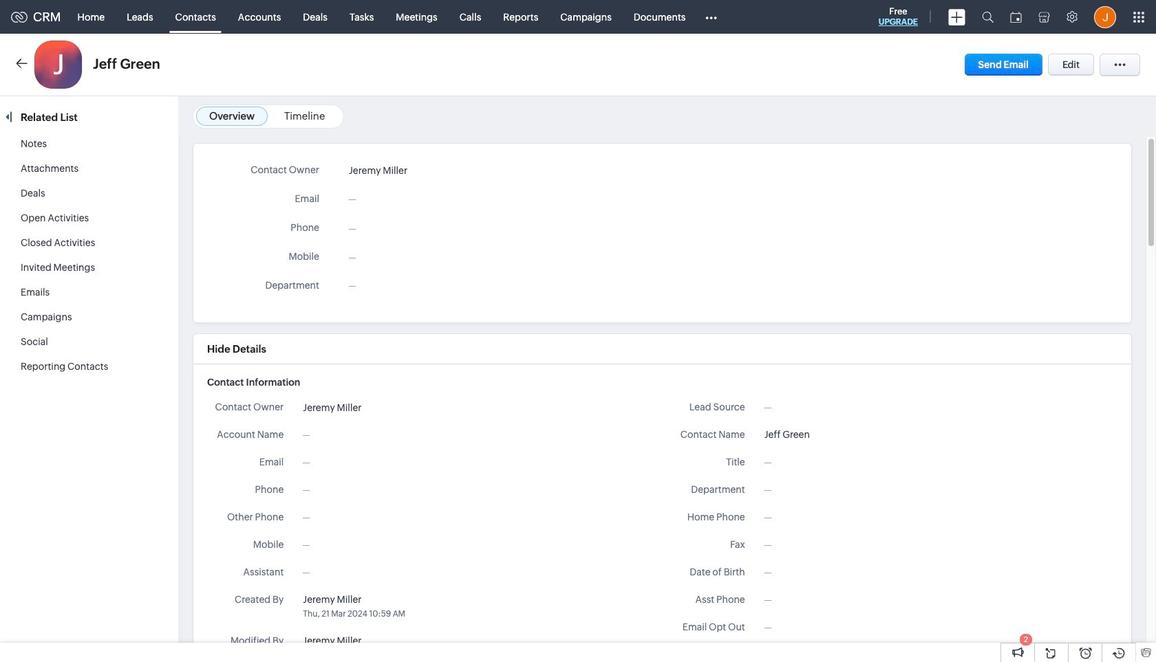 Task type: describe. For each thing, give the bounding box(es) containing it.
search element
[[974, 0, 1002, 34]]

Other Modules field
[[697, 6, 726, 28]]

profile element
[[1086, 0, 1124, 33]]

search image
[[982, 11, 994, 23]]



Task type: locate. For each thing, give the bounding box(es) containing it.
calendar image
[[1010, 11, 1022, 22]]

create menu element
[[940, 0, 974, 33]]

logo image
[[11, 11, 28, 22]]

profile image
[[1094, 6, 1116, 28]]

create menu image
[[948, 9, 965, 25]]



Task type: vqa. For each thing, say whether or not it's contained in the screenshot.
'Profile' Element
yes



